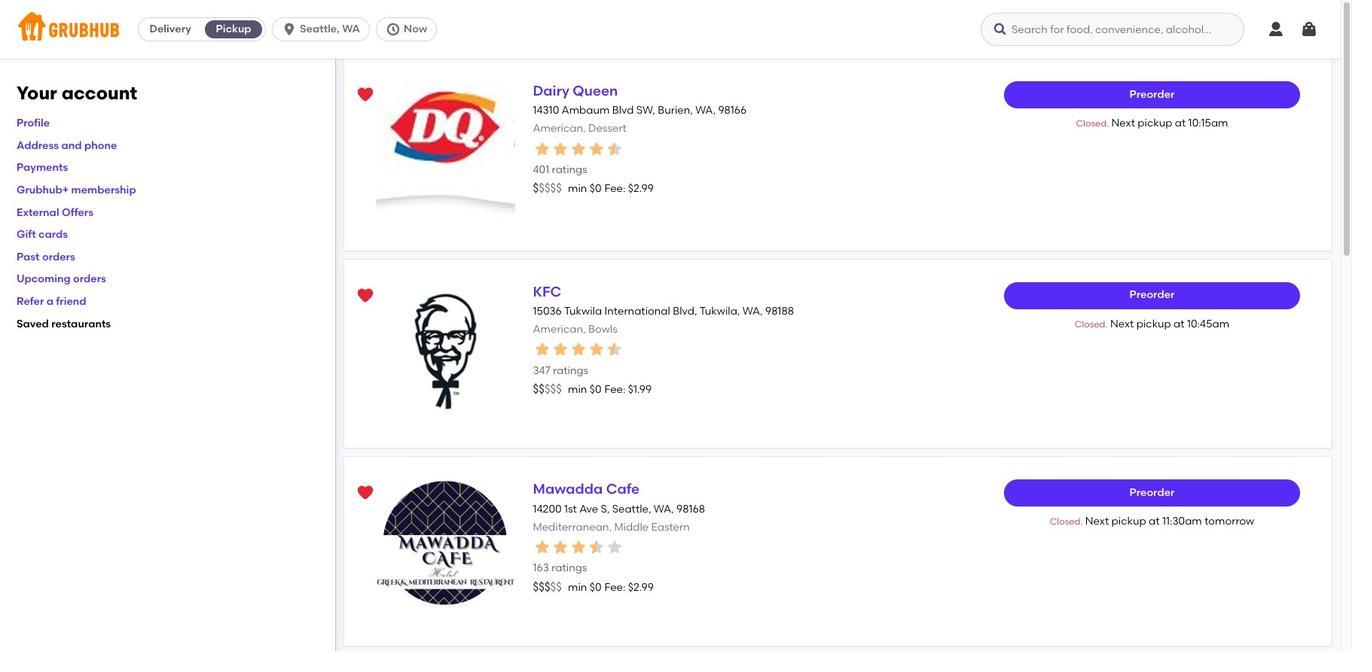 Task type: vqa. For each thing, say whether or not it's contained in the screenshot.
bottommost order
no



Task type: describe. For each thing, give the bounding box(es) containing it.
wa, inside kfc 15036 tukwila international blvd, tukwila, wa, 98188 american, bowls
[[743, 305, 763, 318]]

ratings for 15036
[[553, 364, 589, 377]]

address and phone
[[17, 139, 117, 152]]

gift
[[17, 228, 36, 241]]

next for queen
[[1112, 117, 1135, 130]]

ratings for queen
[[552, 164, 587, 176]]

kfc
[[533, 283, 562, 300]]

kfc link
[[533, 283, 562, 300]]

Search for food, convenience, alcohol... search field
[[981, 13, 1245, 46]]

bowls
[[588, 323, 618, 336]]

min $0 fee: $2.99 for queen
[[568, 183, 654, 195]]

10:45am
[[1187, 318, 1230, 330]]

sw,
[[636, 104, 655, 117]]

11:30am
[[1162, 516, 1202, 528]]

$$$$$ for kfc
[[533, 383, 562, 396]]

ave
[[579, 503, 598, 516]]

american, inside kfc 15036 tukwila international blvd, tukwila, wa, 98188 american, bowls
[[533, 323, 586, 336]]

a
[[46, 295, 53, 308]]

closed . next pickup at 10:45am
[[1075, 318, 1230, 330]]

cafe
[[606, 481, 640, 498]]

payments
[[17, 162, 68, 174]]

blvd,
[[673, 305, 697, 318]]

closed . next pickup at 11:30am tomorrow
[[1050, 516, 1254, 528]]

saved restaurant image
[[356, 287, 374, 305]]

14200
[[533, 503, 562, 516]]

closed for 15036
[[1075, 319, 1106, 330]]

preorder for queen
[[1130, 88, 1175, 101]]

$$$$$ for dairy queen
[[533, 182, 562, 195]]

saved restaurant image for dairy queen
[[356, 86, 374, 104]]

seattle, inside the mawadda cafe 14200 1st ave s, seattle, wa, 98168 mediterranean, middle eastern
[[612, 503, 651, 516]]

preorder button for cafe
[[1004, 480, 1300, 507]]

347
[[533, 364, 550, 377]]

2 horizontal spatial svg image
[[1300, 20, 1318, 38]]

delivery button
[[139, 17, 202, 41]]

$$
[[533, 383, 545, 396]]

saved restaurant button for dairy
[[352, 81, 379, 108]]

at for queen
[[1175, 117, 1186, 130]]

gift cards link
[[17, 228, 68, 241]]

tukwila
[[564, 305, 602, 318]]

profile
[[17, 117, 50, 130]]

preorder button for queen
[[1004, 81, 1300, 108]]

. for queen
[[1107, 118, 1109, 129]]

163
[[533, 562, 549, 575]]

wa, for cafe
[[654, 503, 674, 516]]

98188
[[765, 305, 794, 318]]

blvd
[[612, 104, 634, 117]]

dairy queen 14310 ambaum blvd sw, burien, wa, 98166 american, dessert
[[533, 82, 747, 135]]

refer a friend
[[17, 295, 86, 308]]

min for 15036
[[568, 383, 587, 396]]

saved restaurant image for mawadda cafe
[[356, 485, 374, 503]]

. for 15036
[[1106, 319, 1108, 330]]

98168
[[677, 503, 705, 516]]

external offers link
[[17, 206, 93, 219]]

queen
[[573, 82, 618, 99]]

$$$$$ for mawadda cafe
[[533, 581, 562, 594]]

american, inside dairy queen 14310 ambaum blvd sw, burien, wa, 98166 american, dessert
[[533, 122, 586, 135]]

orders for past orders
[[42, 251, 75, 264]]

98166
[[718, 104, 747, 117]]

mawadda cafe 14200 1st ave s, seattle, wa, 98168 mediterranean, middle eastern
[[533, 481, 705, 534]]

grubhub+ membership link
[[17, 184, 136, 197]]

preorder for cafe
[[1130, 487, 1175, 500]]

401
[[533, 164, 549, 176]]

now
[[404, 23, 427, 35]]

pickup for queen
[[1138, 117, 1172, 130]]

burien,
[[658, 104, 693, 117]]

past orders
[[17, 251, 75, 264]]

dessert
[[588, 122, 627, 135]]

$$$
[[533, 581, 550, 594]]

min $0 fee: $1.99
[[568, 383, 652, 396]]

tomorrow
[[1205, 516, 1254, 528]]

closed for queen
[[1076, 118, 1107, 129]]

mawadda cafe link
[[533, 481, 640, 498]]

past
[[17, 251, 40, 264]]

saved restaurants
[[17, 318, 111, 330]]

and
[[61, 139, 82, 152]]

1 horizontal spatial svg image
[[993, 22, 1008, 37]]

svg image inside seattle, wa 'button'
[[282, 22, 297, 37]]

international
[[605, 305, 670, 318]]

orders for upcoming orders
[[73, 273, 106, 286]]

saved restaurant button for kfc
[[352, 282, 379, 309]]

min for queen
[[568, 183, 587, 195]]

mediterranean,
[[533, 521, 612, 534]]

dairy queen logo image
[[376, 81, 515, 223]]

401 ratings
[[533, 164, 587, 176]]

dairy
[[533, 82, 569, 99]]

$2.99 for mawadda cafe
[[628, 581, 654, 594]]

saved
[[17, 318, 49, 330]]



Task type: locate. For each thing, give the bounding box(es) containing it.
address
[[17, 139, 59, 152]]

mawadda cafe logo image
[[376, 480, 515, 619]]

ratings for cafe
[[552, 562, 587, 575]]

wa, up eastern
[[654, 503, 674, 516]]

saved restaurant image
[[356, 86, 374, 104], [356, 485, 374, 503]]

offers
[[62, 206, 93, 219]]

1 $2.99 from the top
[[628, 183, 654, 195]]

3 preorder button from the top
[[1004, 480, 1300, 507]]

2 min $0 fee: $2.99 from the top
[[568, 581, 654, 594]]

external offers
[[17, 206, 93, 219]]

$0 for queen
[[590, 183, 602, 195]]

3 fee: from the top
[[605, 581, 626, 594]]

1 vertical spatial fee:
[[605, 383, 626, 396]]

1 vertical spatial ratings
[[553, 364, 589, 377]]

$2.99 for dairy queen
[[628, 183, 654, 195]]

saved restaurant button for mawadda
[[352, 480, 379, 507]]

pickup button
[[202, 17, 265, 41]]

0 vertical spatial min $0 fee: $2.99
[[568, 183, 654, 195]]

your account
[[17, 82, 137, 104]]

14310
[[533, 104, 559, 117]]

at left 10:45am
[[1174, 318, 1185, 330]]

svg image
[[1267, 20, 1285, 38], [386, 22, 401, 37]]

0 vertical spatial .
[[1107, 118, 1109, 129]]

orders
[[42, 251, 75, 264], [73, 273, 106, 286]]

saved restaurants link
[[17, 318, 111, 330]]

seattle, inside seattle, wa 'button'
[[300, 23, 340, 35]]

3 saved restaurant button from the top
[[352, 480, 379, 507]]

1 vertical spatial min $0 fee: $2.99
[[568, 581, 654, 594]]

min down 347 ratings
[[568, 383, 587, 396]]

orders up friend
[[73, 273, 106, 286]]

fee: left $1.99
[[605, 383, 626, 396]]

$
[[533, 182, 539, 195]]

2 vertical spatial ratings
[[552, 562, 587, 575]]

2 fee: from the top
[[605, 383, 626, 396]]

$$$$$ down 401
[[533, 182, 562, 195]]

seattle, wa button
[[272, 17, 376, 41]]

closed inside closed . next pickup at 11:30am tomorrow
[[1050, 517, 1081, 528]]

fee: for queen
[[605, 183, 626, 195]]

pickup left 11:30am
[[1112, 516, 1146, 528]]

3 preorder from the top
[[1130, 487, 1175, 500]]

seattle, left "wa"
[[300, 23, 340, 35]]

preorder up closed . next pickup at 10:15am
[[1130, 88, 1175, 101]]

$0
[[590, 183, 602, 195], [590, 383, 602, 396], [590, 581, 602, 594]]

closed for cafe
[[1050, 517, 1081, 528]]

grubhub+ membership
[[17, 184, 136, 197]]

ratings right 163
[[552, 562, 587, 575]]

seattle,
[[300, 23, 340, 35], [612, 503, 651, 516]]

next
[[1112, 117, 1135, 130], [1110, 318, 1134, 330], [1085, 516, 1109, 528]]

0 vertical spatial at
[[1175, 117, 1186, 130]]

2 vertical spatial at
[[1149, 516, 1160, 528]]

$$$$$
[[533, 182, 562, 195], [533, 383, 562, 396], [533, 581, 562, 594]]

2 vertical spatial min
[[568, 581, 587, 594]]

0 vertical spatial orders
[[42, 251, 75, 264]]

2 preorder from the top
[[1130, 289, 1175, 302]]

pickup for 15036
[[1137, 318, 1171, 330]]

1 vertical spatial .
[[1106, 319, 1108, 330]]

3 $$$$$ from the top
[[533, 581, 562, 594]]

0 vertical spatial min
[[568, 183, 587, 195]]

svg image inside now button
[[386, 22, 401, 37]]

at for cafe
[[1149, 516, 1160, 528]]

external
[[17, 206, 59, 219]]

kfc 15036 tukwila international blvd, tukwila, wa, 98188 american, bowls
[[533, 283, 794, 336]]

at for 15036
[[1174, 318, 1185, 330]]

1 min from the top
[[568, 183, 587, 195]]

0 vertical spatial saved restaurant image
[[356, 86, 374, 104]]

2 preorder button from the top
[[1004, 282, 1300, 309]]

0 vertical spatial fee:
[[605, 183, 626, 195]]

closed inside closed . next pickup at 10:45am
[[1075, 319, 1106, 330]]

2 min from the top
[[568, 383, 587, 396]]

min $0 fee: $2.99 down 401 ratings
[[568, 183, 654, 195]]

1 vertical spatial at
[[1174, 318, 1185, 330]]

2 $$$$$ from the top
[[533, 383, 562, 396]]

0 horizontal spatial svg image
[[386, 22, 401, 37]]

min down 401 ratings
[[568, 183, 587, 195]]

mawadda
[[533, 481, 603, 498]]

min down 163 ratings
[[568, 581, 587, 594]]

1 $0 from the top
[[590, 183, 602, 195]]

2 vertical spatial fee:
[[605, 581, 626, 594]]

. inside closed . next pickup at 11:30am tomorrow
[[1081, 517, 1083, 528]]

membership
[[71, 184, 136, 197]]

gift cards
[[17, 228, 68, 241]]

$1.99
[[628, 383, 652, 396]]

upcoming
[[17, 273, 71, 286]]

american, down 14310 at the top of the page
[[533, 122, 586, 135]]

3 $0 from the top
[[590, 581, 602, 594]]

fee: down dessert
[[605, 183, 626, 195]]

3 min from the top
[[568, 581, 587, 594]]

.
[[1107, 118, 1109, 129], [1106, 319, 1108, 330], [1081, 517, 1083, 528]]

restaurants
[[51, 318, 111, 330]]

min
[[568, 183, 587, 195], [568, 383, 587, 396], [568, 581, 587, 594]]

phone
[[84, 139, 117, 152]]

. inside closed . next pickup at 10:15am
[[1107, 118, 1109, 129]]

delivery
[[150, 23, 191, 35]]

2 vertical spatial wa,
[[654, 503, 674, 516]]

0 horizontal spatial svg image
[[282, 22, 297, 37]]

2 vertical spatial next
[[1085, 516, 1109, 528]]

fee: down middle
[[605, 581, 626, 594]]

2 vertical spatial preorder
[[1130, 487, 1175, 500]]

preorder button
[[1004, 81, 1300, 108], [1004, 282, 1300, 309], [1004, 480, 1300, 507]]

$2.99
[[628, 183, 654, 195], [628, 581, 654, 594]]

1 preorder button from the top
[[1004, 81, 1300, 108]]

2 vertical spatial preorder button
[[1004, 480, 1300, 507]]

2 vertical spatial pickup
[[1112, 516, 1146, 528]]

0 vertical spatial seattle,
[[300, 23, 340, 35]]

min $0 fee: $2.99 for cafe
[[568, 581, 654, 594]]

0 vertical spatial wa,
[[695, 104, 716, 117]]

orders up upcoming orders link
[[42, 251, 75, 264]]

0 vertical spatial $0
[[590, 183, 602, 195]]

1 $$$$$ from the top
[[533, 182, 562, 195]]

at left 11:30am
[[1149, 516, 1160, 528]]

cards
[[38, 228, 68, 241]]

next for 15036
[[1110, 318, 1134, 330]]

1 vertical spatial $$$$$
[[533, 383, 562, 396]]

0 vertical spatial $2.99
[[628, 183, 654, 195]]

svg image
[[1300, 20, 1318, 38], [282, 22, 297, 37], [993, 22, 1008, 37]]

kfc logo image
[[376, 282, 515, 421]]

2 horizontal spatial wa,
[[743, 305, 763, 318]]

fee: for 15036
[[605, 383, 626, 396]]

0 vertical spatial preorder button
[[1004, 81, 1300, 108]]

1 vertical spatial closed
[[1075, 319, 1106, 330]]

friend
[[56, 295, 86, 308]]

1 vertical spatial seattle,
[[612, 503, 651, 516]]

2 $2.99 from the top
[[628, 581, 654, 594]]

1 min $0 fee: $2.99 from the top
[[568, 183, 654, 195]]

ratings right 401
[[552, 164, 587, 176]]

preorder button up closed . next pickup at 11:30am tomorrow
[[1004, 480, 1300, 507]]

s,
[[601, 503, 610, 516]]

dairy queen link
[[533, 82, 618, 99]]

preorder button up closed . next pickup at 10:45am
[[1004, 282, 1300, 309]]

2 vertical spatial $0
[[590, 581, 602, 594]]

grubhub+
[[17, 184, 69, 197]]

0 vertical spatial closed
[[1076, 118, 1107, 129]]

2 american, from the top
[[533, 323, 586, 336]]

profile link
[[17, 117, 50, 130]]

$0 left $1.99
[[590, 383, 602, 396]]

0 horizontal spatial seattle,
[[300, 23, 340, 35]]

1 vertical spatial american,
[[533, 323, 586, 336]]

past orders link
[[17, 251, 75, 264]]

min for cafe
[[568, 581, 587, 594]]

1 vertical spatial $2.99
[[628, 581, 654, 594]]

pickup
[[216, 23, 251, 35]]

closed inside closed . next pickup at 10:15am
[[1076, 118, 1107, 129]]

wa,
[[695, 104, 716, 117], [743, 305, 763, 318], [654, 503, 674, 516]]

1 saved restaurant image from the top
[[356, 86, 374, 104]]

1 preorder from the top
[[1130, 88, 1175, 101]]

at
[[1175, 117, 1186, 130], [1174, 318, 1185, 330], [1149, 516, 1160, 528]]

1 vertical spatial next
[[1110, 318, 1134, 330]]

0 vertical spatial $$$$$
[[533, 182, 562, 195]]

wa, for queen
[[695, 104, 716, 117]]

ambaum
[[562, 104, 610, 117]]

10:15am
[[1188, 117, 1228, 130]]

1 vertical spatial preorder button
[[1004, 282, 1300, 309]]

. inside closed . next pickup at 10:45am
[[1106, 319, 1108, 330]]

pickup left 10:45am
[[1137, 318, 1171, 330]]

$0 for 15036
[[590, 383, 602, 396]]

$0 for cafe
[[590, 581, 602, 594]]

preorder button for 15036
[[1004, 282, 1300, 309]]

1 saved restaurant button from the top
[[352, 81, 379, 108]]

main navigation navigation
[[0, 0, 1341, 59]]

0 horizontal spatial wa,
[[654, 503, 674, 516]]

now button
[[376, 17, 443, 41]]

star icon image
[[533, 140, 551, 158], [551, 140, 569, 158], [569, 140, 587, 158], [587, 140, 605, 158], [605, 140, 623, 158], [605, 140, 623, 158], [533, 341, 551, 359], [551, 341, 569, 359], [569, 341, 587, 359], [587, 341, 605, 359], [605, 341, 623, 359], [605, 341, 623, 359], [533, 539, 551, 557], [551, 539, 569, 557], [569, 539, 587, 557], [587, 539, 605, 557], [587, 539, 605, 557], [605, 539, 623, 557]]

1 vertical spatial wa,
[[743, 305, 763, 318]]

2 saved restaurant image from the top
[[356, 485, 374, 503]]

wa, inside the mawadda cafe 14200 1st ave s, seattle, wa, 98168 mediterranean, middle eastern
[[654, 503, 674, 516]]

1 vertical spatial pickup
[[1137, 318, 1171, 330]]

wa, inside dairy queen 14310 ambaum blvd sw, burien, wa, 98166 american, dessert
[[695, 104, 716, 117]]

seattle, up middle
[[612, 503, 651, 516]]

ratings right 347 at the left of the page
[[553, 364, 589, 377]]

closed . next pickup at 10:15am
[[1076, 117, 1228, 130]]

eastern
[[651, 521, 690, 534]]

2 saved restaurant button from the top
[[352, 282, 379, 309]]

$0 right '$$$'
[[590, 581, 602, 594]]

min $0 fee: $2.99
[[568, 183, 654, 195], [568, 581, 654, 594]]

1 american, from the top
[[533, 122, 586, 135]]

1 fee: from the top
[[605, 183, 626, 195]]

1 horizontal spatial svg image
[[1267, 20, 1285, 38]]

0 vertical spatial pickup
[[1138, 117, 1172, 130]]

preorder
[[1130, 88, 1175, 101], [1130, 289, 1175, 302], [1130, 487, 1175, 500]]

upcoming orders link
[[17, 273, 106, 286]]

. for cafe
[[1081, 517, 1083, 528]]

163 ratings
[[533, 562, 587, 575]]

american, down 15036 in the left of the page
[[533, 323, 586, 336]]

wa, left 98166
[[695, 104, 716, 117]]

preorder up closed . next pickup at 10:45am
[[1130, 289, 1175, 302]]

preorder for 15036
[[1130, 289, 1175, 302]]

tukwila,
[[700, 305, 740, 318]]

1 vertical spatial orders
[[73, 273, 106, 286]]

pickup
[[1138, 117, 1172, 130], [1137, 318, 1171, 330], [1112, 516, 1146, 528]]

2 vertical spatial closed
[[1050, 517, 1081, 528]]

pickup for cafe
[[1112, 516, 1146, 528]]

middle
[[614, 521, 649, 534]]

1 horizontal spatial seattle,
[[612, 503, 651, 516]]

2 vertical spatial .
[[1081, 517, 1083, 528]]

preorder up closed . next pickup at 11:30am tomorrow
[[1130, 487, 1175, 500]]

0 vertical spatial next
[[1112, 117, 1135, 130]]

refer a friend link
[[17, 295, 86, 308]]

1 vertical spatial $0
[[590, 383, 602, 396]]

15036
[[533, 305, 562, 318]]

payments link
[[17, 162, 68, 174]]

pickup left 10:15am
[[1138, 117, 1172, 130]]

0 vertical spatial saved restaurant button
[[352, 81, 379, 108]]

saved restaurant button
[[352, 81, 379, 108], [352, 282, 379, 309], [352, 480, 379, 507]]

wa
[[342, 23, 360, 35]]

fee: for cafe
[[605, 581, 626, 594]]

0 vertical spatial american,
[[533, 122, 586, 135]]

1st
[[564, 503, 577, 516]]

$$$$$ down 347 at the left of the page
[[533, 383, 562, 396]]

at left 10:15am
[[1175, 117, 1186, 130]]

1 vertical spatial saved restaurant image
[[356, 485, 374, 503]]

2 vertical spatial $$$$$
[[533, 581, 562, 594]]

preorder button up closed . next pickup at 10:15am
[[1004, 81, 1300, 108]]

1 horizontal spatial wa,
[[695, 104, 716, 117]]

0 vertical spatial preorder
[[1130, 88, 1175, 101]]

2 vertical spatial saved restaurant button
[[352, 480, 379, 507]]

2 $0 from the top
[[590, 383, 602, 396]]

upcoming orders
[[17, 273, 106, 286]]

seattle, wa
[[300, 23, 360, 35]]

0 vertical spatial ratings
[[552, 164, 587, 176]]

address and phone link
[[17, 139, 117, 152]]

1 vertical spatial min
[[568, 383, 587, 396]]

$$$$$ down 163
[[533, 581, 562, 594]]

1 vertical spatial saved restaurant button
[[352, 282, 379, 309]]

1 vertical spatial preorder
[[1130, 289, 1175, 302]]

347 ratings
[[533, 364, 589, 377]]

$0 right $
[[590, 183, 602, 195]]

ratings
[[552, 164, 587, 176], [553, 364, 589, 377], [552, 562, 587, 575]]

your
[[17, 82, 57, 104]]

account
[[62, 82, 137, 104]]

next for cafe
[[1085, 516, 1109, 528]]

wa, left 98188
[[743, 305, 763, 318]]

refer
[[17, 295, 44, 308]]

min $0 fee: $2.99 down 163 ratings
[[568, 581, 654, 594]]



